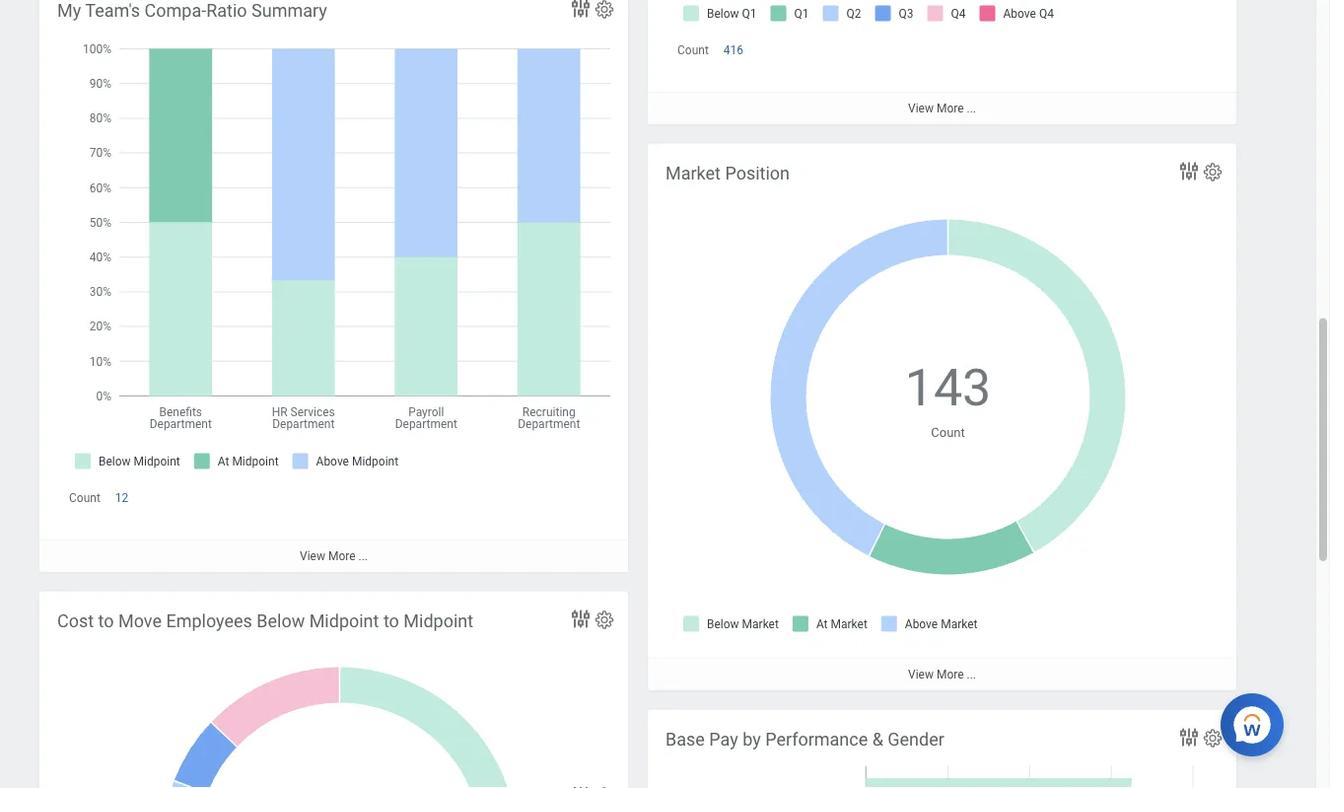 Task type: locate. For each thing, give the bounding box(es) containing it.
0 horizontal spatial midpoint
[[309, 610, 379, 631]]

position
[[725, 163, 790, 183]]

2 vertical spatial configure and view chart data image
[[1178, 725, 1201, 749]]

count
[[678, 43, 709, 57], [931, 424, 965, 439], [69, 491, 100, 505]]

view more ... link for my team's compa-ratio summary
[[39, 539, 628, 572]]

1 vertical spatial view more ...
[[300, 549, 368, 563]]

configure and view chart data image left configure base pay by performance & gender image
[[1178, 725, 1201, 749]]

1 vertical spatial more
[[328, 549, 356, 563]]

more inside my team's compa-ratio summary element
[[328, 549, 356, 563]]

143 count
[[905, 358, 991, 439]]

my team's compa-ratio summary
[[57, 0, 327, 21]]

count inside my team's compa-ratio summary element
[[69, 491, 100, 505]]

... inside market position element
[[967, 667, 976, 681]]

1 midpoint from the left
[[309, 610, 379, 631]]

0 horizontal spatial count
[[69, 491, 100, 505]]

143 button
[[905, 354, 994, 422]]

0 vertical spatial view more ... link
[[648, 91, 1237, 124]]

2 vertical spatial view
[[908, 667, 934, 681]]

2 midpoint from the left
[[404, 610, 473, 631]]

1 vertical spatial view more ... link
[[39, 539, 628, 572]]

compa-
[[145, 0, 206, 21]]

below
[[257, 610, 305, 631]]

1 horizontal spatial midpoint
[[404, 610, 473, 631]]

view inside my team's compa-ratio summary element
[[300, 549, 325, 563]]

employees
[[166, 610, 252, 631]]

view inside the "are we paying for performance?" element
[[908, 101, 934, 115]]

base
[[666, 729, 705, 750]]

view more ...
[[908, 101, 976, 115], [300, 549, 368, 563], [908, 667, 976, 681]]

view for market position
[[908, 667, 934, 681]]

view more ... link for market position
[[648, 657, 1237, 690]]

416
[[724, 43, 744, 57]]

2 to from the left
[[384, 610, 399, 631]]

configure and view chart data image left the configure cost to move employees below midpoint to midpoint icon
[[569, 607, 593, 631]]

configure and view chart data image
[[569, 0, 593, 20], [569, 607, 593, 631], [1178, 725, 1201, 749]]

configure and view chart data image inside cost to move employees below midpoint to midpoint element
[[569, 607, 593, 631]]

1 horizontal spatial to
[[384, 610, 399, 631]]

0 vertical spatial count
[[678, 43, 709, 57]]

to
[[98, 610, 114, 631], [384, 610, 399, 631]]

market position
[[666, 163, 790, 183]]

more inside market position element
[[937, 667, 964, 681]]

2 vertical spatial count
[[69, 491, 100, 505]]

view
[[908, 101, 934, 115], [300, 549, 325, 563], [908, 667, 934, 681]]

count for 416
[[678, 43, 709, 57]]

view more ... link
[[648, 91, 1237, 124], [39, 539, 628, 572], [648, 657, 1237, 690]]

configure and view chart data image for my team's compa-ratio summary
[[569, 0, 593, 20]]

configure and view chart data image inside my team's compa-ratio summary element
[[569, 0, 593, 20]]

... inside the "are we paying for performance?" element
[[967, 101, 976, 115]]

market position element
[[648, 143, 1237, 690]]

0 vertical spatial view
[[908, 101, 934, 115]]

2 vertical spatial more
[[937, 667, 964, 681]]

configure and view chart data image for base pay by performance & gender
[[1178, 725, 1201, 749]]

1 vertical spatial view
[[300, 549, 325, 563]]

count inside the "are we paying for performance?" element
[[678, 43, 709, 57]]

more
[[937, 101, 964, 115], [328, 549, 356, 563], [937, 667, 964, 681]]

0 vertical spatial view more ...
[[908, 101, 976, 115]]

are we paying for performance? element
[[648, 0, 1237, 124]]

view more ... inside market position element
[[908, 667, 976, 681]]

1 vertical spatial count
[[931, 424, 965, 439]]

count left 12
[[69, 491, 100, 505]]

base pay by performance & gender element
[[648, 710, 1237, 788]]

2 vertical spatial ...
[[967, 667, 976, 681]]

midpoint
[[309, 610, 379, 631], [404, 610, 473, 631]]

count left 416
[[678, 43, 709, 57]]

12
[[115, 491, 128, 505]]

... inside my team's compa-ratio summary element
[[359, 549, 368, 563]]

count inside 143 count
[[931, 424, 965, 439]]

more inside the "are we paying for performance?" element
[[937, 101, 964, 115]]

configure market position image
[[1202, 161, 1224, 183]]

performance
[[765, 729, 868, 750]]

count down '143' button
[[931, 424, 965, 439]]

view inside market position element
[[908, 667, 934, 681]]

2 vertical spatial view more ...
[[908, 667, 976, 681]]

my team's compa-ratio summary element
[[39, 0, 628, 572]]

0 vertical spatial ...
[[967, 101, 976, 115]]

0 vertical spatial configure and view chart data image
[[569, 0, 593, 20]]

team's
[[85, 0, 140, 21]]

1 vertical spatial configure and view chart data image
[[569, 607, 593, 631]]

view more ... inside my team's compa-ratio summary element
[[300, 549, 368, 563]]

1 vertical spatial ...
[[359, 549, 368, 563]]

0 horizontal spatial to
[[98, 610, 114, 631]]

cost to move employees below midpoint to midpoint element
[[39, 591, 628, 788]]

2 horizontal spatial count
[[931, 424, 965, 439]]

configure and view chart data image for cost to move employees below midpoint to midpoint
[[569, 607, 593, 631]]

view for my team's compa-ratio summary
[[300, 549, 325, 563]]

configure and view chart data image
[[1178, 159, 1201, 183]]

2 vertical spatial view more ... link
[[648, 657, 1237, 690]]

more for my team's compa-ratio summary
[[328, 549, 356, 563]]

0 vertical spatial more
[[937, 101, 964, 115]]

configure and view chart data image left configure my team's compa-ratio summary 'icon'
[[569, 0, 593, 20]]

1 horizontal spatial count
[[678, 43, 709, 57]]

...
[[967, 101, 976, 115], [359, 549, 368, 563], [967, 667, 976, 681]]



Task type: describe. For each thing, give the bounding box(es) containing it.
12 button
[[115, 490, 131, 506]]

143
[[905, 358, 991, 418]]

... for my team's compa-ratio summary
[[359, 549, 368, 563]]

market
[[666, 163, 721, 183]]

count for 12
[[69, 491, 100, 505]]

configure base pay by performance & gender image
[[1202, 727, 1224, 749]]

pay
[[709, 729, 738, 750]]

416 button
[[724, 42, 747, 58]]

view more ... for my team's compa-ratio summary
[[300, 549, 368, 563]]

base pay by performance & gender
[[666, 729, 945, 750]]

configure my team's compa-ratio summary image
[[594, 0, 615, 20]]

view more ... for market position
[[908, 667, 976, 681]]

ratio
[[206, 0, 247, 21]]

more for market position
[[937, 667, 964, 681]]

my
[[57, 0, 81, 21]]

&
[[872, 729, 884, 750]]

1 to from the left
[[98, 610, 114, 631]]

move
[[118, 610, 162, 631]]

configure cost to move employees below midpoint to midpoint image
[[594, 609, 615, 631]]

cost to move employees below midpoint to midpoint
[[57, 610, 473, 631]]

cost
[[57, 610, 94, 631]]

by
[[743, 729, 761, 750]]

... for market position
[[967, 667, 976, 681]]

summary
[[252, 0, 327, 21]]

gender
[[888, 729, 945, 750]]

view more ... inside the "are we paying for performance?" element
[[908, 101, 976, 115]]



Task type: vqa. For each thing, say whether or not it's contained in the screenshot.
JACQUELINE
no



